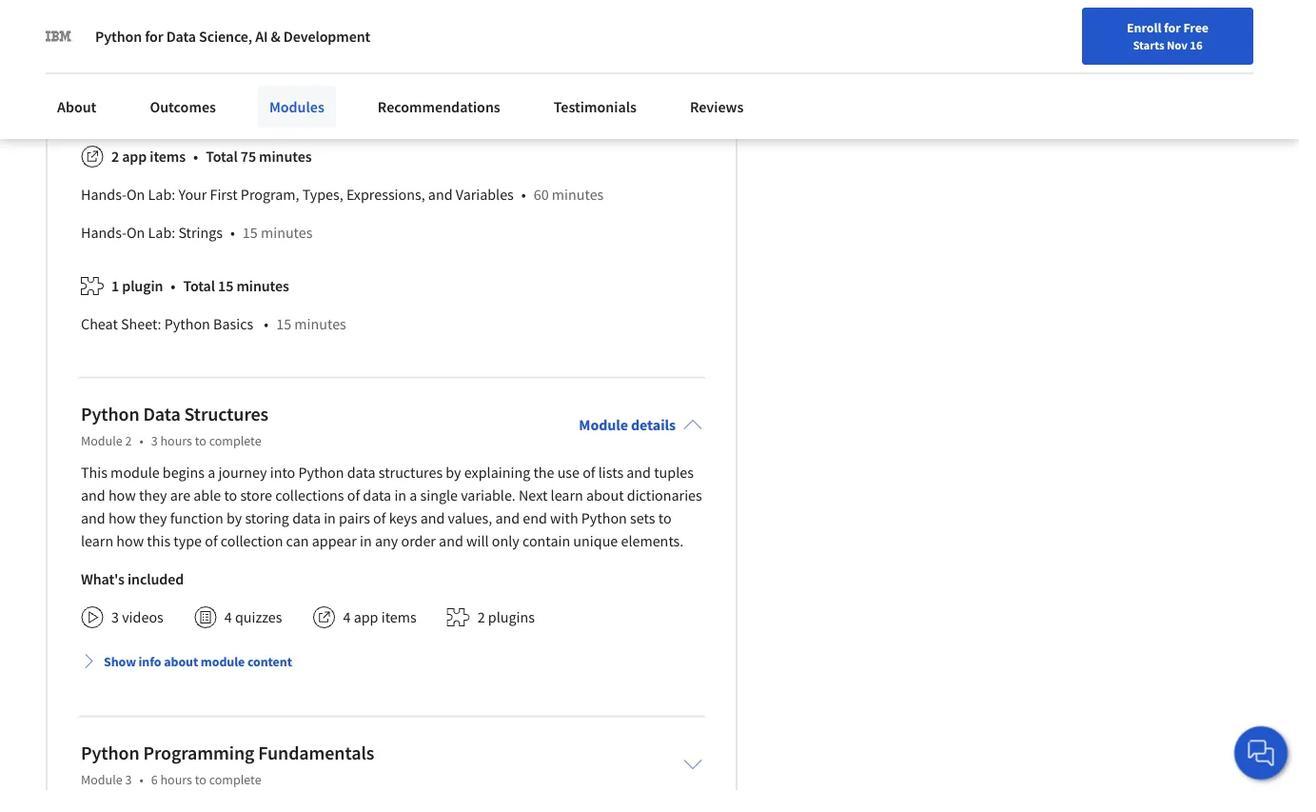 Task type: describe. For each thing, give the bounding box(es) containing it.
minutes down program,
[[261, 224, 313, 243]]

sheet:
[[121, 315, 161, 334]]

0 horizontal spatial 3
[[111, 609, 119, 628]]

2 horizontal spatial in
[[395, 487, 407, 506]]

are
[[170, 487, 191, 506]]

to inside python programming fundamentals module 3 • 6 hours to complete
[[195, 771, 206, 789]]

module inside dropdown button
[[201, 653, 245, 671]]

dictionaries
[[627, 487, 702, 506]]

hands-on lab: strings • 15 minutes
[[81, 224, 313, 243]]

hands- for hands-on lab: your first program, types, expressions, and variables
[[81, 186, 127, 205]]

quiz for 6
[[135, 18, 164, 37]]

• total 75 minutes
[[193, 148, 312, 167]]

what's
[[81, 571, 125, 590]]

nov
[[1167, 37, 1188, 52]]

python up the unique
[[582, 510, 627, 529]]

16
[[1190, 37, 1203, 52]]

function
[[170, 510, 224, 529]]

unique
[[574, 532, 618, 552]]

store
[[240, 487, 272, 506]]

75
[[241, 148, 256, 167]]

this module begins a journey into python data structures by explaining the use of lists and tuples and how they are able to store collections of data in a single variable. next learn about dictionaries and how they function by storing data in pairs of keys and values, and end with python sets to learn how this type of collection can appear in any order and will only contain unique elements.
[[81, 464, 702, 552]]

order
[[401, 532, 436, 552]]

app for 4
[[354, 609, 378, 628]]

show notifications image
[[1078, 24, 1101, 47]]

content
[[248, 653, 292, 671]]

values,
[[448, 510, 492, 529]]

testimonials link
[[543, 86, 648, 128]]

• inside the python data structures module 2 • 3 hours to complete
[[139, 433, 143, 450]]

journey
[[218, 464, 267, 483]]

hours for programming
[[160, 771, 192, 789]]

12
[[184, 56, 199, 75]]

module details
[[579, 416, 676, 435]]

outcomes
[[150, 97, 216, 116]]

your
[[178, 186, 207, 205]]

development
[[284, 27, 371, 46]]

15 for basics
[[276, 315, 291, 334]]

practice for practice quiz • 12 minutes
[[81, 56, 132, 75]]

2 vertical spatial how
[[117, 532, 144, 552]]

appear
[[312, 532, 357, 552]]

0 horizontal spatial 15
[[218, 277, 234, 296]]

60
[[534, 186, 549, 205]]

1 they from the top
[[139, 487, 167, 506]]

0 horizontal spatial 1
[[111, 277, 119, 296]]

1 vertical spatial by
[[227, 510, 242, 529]]

use
[[558, 464, 580, 483]]

2 vertical spatial data
[[292, 510, 321, 529]]

minutes up the basics
[[237, 277, 289, 296]]

module inside python programming fundamentals module 3 • 6 hours to complete
[[81, 771, 123, 789]]

2 vertical spatial quiz
[[192, 94, 220, 114]]

0 horizontal spatial a
[[208, 464, 215, 483]]

3 inside the python data structures module 2 • 3 hours to complete
[[151, 433, 158, 450]]

6 inside python programming fundamentals module 3 • 6 hours to complete
[[151, 771, 158, 789]]

starts
[[1133, 37, 1165, 52]]

can
[[286, 532, 309, 552]]

expressions,
[[347, 186, 425, 205]]

show info about module content button
[[73, 645, 300, 679]]

27 minutes
[[240, 94, 310, 114]]

complete for fundamentals
[[209, 771, 261, 789]]

&
[[271, 27, 281, 46]]

items for 2 app items
[[150, 148, 186, 167]]

able
[[194, 487, 221, 506]]

first
[[210, 186, 238, 205]]

program,
[[241, 186, 299, 205]]

storing
[[245, 510, 289, 529]]

python up collections
[[298, 464, 344, 483]]

variables
[[456, 186, 514, 205]]

reviews
[[690, 97, 744, 116]]

end
[[523, 510, 547, 529]]

python inside python programming fundamentals module 3 • 6 hours to complete
[[81, 741, 139, 765]]

4 app items
[[343, 609, 417, 628]]

next
[[519, 487, 548, 506]]

0 horizontal spatial in
[[324, 510, 336, 529]]

included
[[128, 571, 184, 590]]

and inside hide info about module content region
[[428, 186, 453, 205]]

info
[[139, 653, 161, 671]]

2 app items
[[111, 148, 186, 167]]

hands-on lab: your first program, types, expressions, and variables • 60 minutes
[[81, 186, 604, 205]]

quizzes
[[235, 609, 282, 628]]

enroll for free starts nov 16
[[1127, 19, 1209, 52]]

chat with us image
[[1246, 738, 1277, 768]]

hide info about module content region
[[81, 0, 703, 352]]

complete for structures
[[209, 433, 261, 450]]

python for data science, ai & development
[[95, 27, 371, 46]]

recommendations link
[[366, 86, 512, 128]]

3 videos
[[111, 609, 164, 628]]

2 inside the python data structures module 2 • 3 hours to complete
[[125, 433, 132, 450]]

about
[[57, 97, 97, 116]]

will
[[467, 532, 489, 552]]

free
[[1184, 19, 1209, 36]]

python data structures module 2 • 3 hours to complete
[[81, 403, 269, 450]]

elements.
[[621, 532, 684, 552]]

0 horizontal spatial learn
[[81, 532, 113, 552]]

plugin
[[122, 277, 163, 296]]

videos
[[122, 609, 164, 628]]

2 plugins
[[478, 609, 535, 628]]

ibm image
[[46, 23, 72, 50]]

4 quizzes
[[224, 609, 282, 628]]

type
[[174, 532, 202, 552]]

programming
[[143, 741, 255, 765]]

to right sets
[[659, 510, 672, 529]]

details
[[631, 416, 676, 435]]

cheat sheet: python basics • 15 minutes
[[81, 315, 346, 334]]

modules
[[269, 97, 325, 116]]

on for strings
[[127, 224, 145, 243]]

2 for 2 plugins
[[478, 609, 485, 628]]

recommendations
[[378, 97, 501, 116]]

variable.
[[461, 487, 516, 506]]

single
[[420, 487, 458, 506]]

0 vertical spatial data
[[347, 464, 376, 483]]

hands- for hands-on lab: strings
[[81, 224, 127, 243]]

this
[[81, 464, 108, 483]]



Task type: vqa. For each thing, say whether or not it's contained in the screenshot.
Duke University image
no



Task type: locate. For each thing, give the bounding box(es) containing it.
complete inside the python data structures module 2 • 3 hours to complete
[[209, 433, 261, 450]]

python left programming
[[81, 741, 139, 765]]

0 vertical spatial on
[[127, 186, 145, 205]]

0 vertical spatial in
[[395, 487, 407, 506]]

15 right the basics
[[276, 315, 291, 334]]

0 horizontal spatial by
[[227, 510, 242, 529]]

module inside the python data structures module 2 • 3 hours to complete
[[81, 433, 123, 450]]

complete inside python programming fundamentals module 3 • 6 hours to complete
[[209, 771, 261, 789]]

lists
[[599, 464, 624, 483]]

1 vertical spatial data
[[143, 403, 181, 426]]

15
[[243, 224, 258, 243], [218, 277, 234, 296], [276, 315, 291, 334]]

for up practice quiz • 12 minutes in the top left of the page
[[145, 27, 163, 46]]

this
[[147, 532, 171, 552]]

1 horizontal spatial a
[[410, 487, 417, 506]]

they
[[139, 487, 167, 506], [139, 510, 167, 529]]

learn up what's
[[81, 532, 113, 552]]

2 for 2 app items
[[111, 148, 119, 167]]

6 up 12
[[184, 18, 191, 37]]

in left any
[[360, 532, 372, 552]]

total left 75
[[206, 148, 238, 167]]

hours for data
[[160, 433, 192, 450]]

lab: for your
[[148, 186, 175, 205]]

on
[[127, 186, 145, 205], [127, 224, 145, 243]]

2 4 from the left
[[343, 609, 351, 628]]

for inside "enroll for free starts nov 16"
[[1165, 19, 1181, 36]]

in up appear
[[324, 510, 336, 529]]

1 vertical spatial on
[[127, 224, 145, 243]]

practice quiz • 6 minutes
[[81, 18, 246, 37]]

0 horizontal spatial app
[[122, 148, 147, 167]]

about inside this module begins a journey into python data structures by explaining the use of lists and tuples and how they are able to store collections of data in a single variable. next learn about dictionaries and how they function by storing data in pairs of keys and values, and end with python sets to learn how this type of collection can appear in any order and will only contain unique elements.
[[586, 487, 624, 506]]

0 horizontal spatial about
[[164, 653, 198, 671]]

about inside dropdown button
[[164, 653, 198, 671]]

hours inside the python data structures module 2 • 3 hours to complete
[[160, 433, 192, 450]]

None search field
[[271, 12, 548, 50]]

python inside hide info about module content region
[[165, 315, 210, 334]]

0 vertical spatial complete
[[209, 433, 261, 450]]

items inside hide info about module content region
[[150, 148, 186, 167]]

0 horizontal spatial for
[[145, 27, 163, 46]]

show
[[104, 653, 136, 671]]

data
[[166, 27, 196, 46], [143, 403, 181, 426]]

2 hours from the top
[[160, 771, 192, 789]]

to right the able on the left of the page
[[224, 487, 237, 506]]

0 vertical spatial about
[[586, 487, 624, 506]]

hands-
[[81, 186, 127, 205], [81, 224, 127, 243]]

0 vertical spatial 2
[[111, 148, 119, 167]]

keys
[[389, 510, 418, 529]]

explaining
[[464, 464, 531, 483]]

python left the basics
[[165, 315, 210, 334]]

app inside hide info about module content region
[[122, 148, 147, 167]]

data up begins
[[143, 403, 181, 426]]

they left are
[[139, 487, 167, 506]]

minutes right 60
[[552, 186, 604, 205]]

0 vertical spatial items
[[150, 148, 186, 167]]

1 horizontal spatial 1
[[131, 94, 139, 114]]

0 vertical spatial 3
[[151, 433, 158, 450]]

module right "this"
[[111, 464, 160, 483]]

1 plugin
[[111, 277, 163, 296]]

0 vertical spatial module
[[111, 464, 160, 483]]

minutes right the basics
[[295, 315, 346, 334]]

about link
[[46, 86, 108, 128]]

data up 12
[[166, 27, 196, 46]]

how left this
[[117, 532, 144, 552]]

0 horizontal spatial items
[[150, 148, 186, 167]]

python inside the python data structures module 2 • 3 hours to complete
[[81, 403, 139, 426]]

2 horizontal spatial 2
[[478, 609, 485, 628]]

1 vertical spatial how
[[108, 510, 136, 529]]

science,
[[199, 27, 252, 46]]

of left keys
[[373, 510, 386, 529]]

1 vertical spatial 6
[[151, 771, 158, 789]]

lab: left your
[[148, 186, 175, 205]]

0 vertical spatial quiz
[[135, 18, 164, 37]]

15 up the basics
[[218, 277, 234, 296]]

menu item
[[936, 19, 1058, 81]]

1 horizontal spatial 15
[[243, 224, 258, 243]]

0 vertical spatial how
[[108, 487, 136, 506]]

1 vertical spatial 2
[[125, 433, 132, 450]]

complete down structures
[[209, 433, 261, 450]]

2 inside hide info about module content region
[[111, 148, 119, 167]]

on down 2 app items
[[127, 186, 145, 205]]

2 vertical spatial 15
[[276, 315, 291, 334]]

1 horizontal spatial 4
[[343, 609, 351, 628]]

quiz right graded
[[192, 94, 220, 114]]

learn down "use"
[[551, 487, 583, 506]]

for
[[1165, 19, 1181, 36], [145, 27, 163, 46]]

1 lab: from the top
[[148, 186, 175, 205]]

0 vertical spatial lab:
[[148, 186, 175, 205]]

0 vertical spatial 1
[[131, 94, 139, 114]]

items for 4 app items
[[382, 609, 417, 628]]

27
[[240, 94, 255, 114]]

0 vertical spatial hours
[[160, 433, 192, 450]]

1 vertical spatial data
[[363, 487, 392, 506]]

into
[[270, 464, 295, 483]]

2 vertical spatial 2
[[478, 609, 485, 628]]

for for python
[[145, 27, 163, 46]]

hours inside python programming fundamentals module 3 • 6 hours to complete
[[160, 771, 192, 789]]

1 vertical spatial in
[[324, 510, 336, 529]]

hours up begins
[[160, 433, 192, 450]]

cheat
[[81, 315, 118, 334]]

1 horizontal spatial 2
[[125, 433, 132, 450]]

module
[[81, 94, 128, 114], [579, 416, 628, 435], [81, 433, 123, 450], [81, 771, 123, 789]]

reviews link
[[679, 86, 756, 128]]

1 vertical spatial module
[[201, 653, 245, 671]]

2 they from the top
[[139, 510, 167, 529]]

app down module 1 graded quiz
[[122, 148, 147, 167]]

1 left graded
[[131, 94, 139, 114]]

hands- down 2 app items
[[81, 186, 127, 205]]

structures
[[184, 403, 269, 426]]

1 horizontal spatial 6
[[184, 18, 191, 37]]

0 horizontal spatial module
[[111, 464, 160, 483]]

2 vertical spatial in
[[360, 532, 372, 552]]

2 complete from the top
[[209, 771, 261, 789]]

data inside the python data structures module 2 • 3 hours to complete
[[143, 403, 181, 426]]

collection
[[221, 532, 283, 552]]

hands- up 1 plugin
[[81, 224, 127, 243]]

0 vertical spatial they
[[139, 487, 167, 506]]

0 horizontal spatial 2
[[111, 148, 119, 167]]

0 vertical spatial a
[[208, 464, 215, 483]]

lab: left strings on the top left
[[148, 224, 175, 243]]

4 for 4 quizzes
[[224, 609, 232, 628]]

ai
[[255, 27, 268, 46]]

they up this
[[139, 510, 167, 529]]

module
[[111, 464, 160, 483], [201, 653, 245, 671]]

on for your
[[127, 186, 145, 205]]

in up keys
[[395, 487, 407, 506]]

1 horizontal spatial items
[[382, 609, 417, 628]]

1 vertical spatial hands-
[[81, 224, 127, 243]]

practice down coursera image
[[81, 56, 132, 75]]

1 on from the top
[[127, 186, 145, 205]]

to up begins
[[195, 433, 206, 450]]

1 vertical spatial 1
[[111, 277, 119, 296]]

python up "this"
[[81, 403, 139, 426]]

1 vertical spatial 3
[[111, 609, 119, 628]]

1 hours from the top
[[160, 433, 192, 450]]

testimonials
[[554, 97, 637, 116]]

module inside this module begins a journey into python data structures by explaining the use of lists and tuples and how they are able to store collections of data in a single variable. next learn about dictionaries and how they function by storing data in pairs of keys and values, and end with python sets to learn how this type of collection can appear in any order and will only contain unique elements.
[[111, 464, 160, 483]]

6
[[184, 18, 191, 37], [151, 771, 158, 789]]

app for 2
[[122, 148, 147, 167]]

of right type
[[205, 532, 218, 552]]

1 horizontal spatial module
[[201, 653, 245, 671]]

app down any
[[354, 609, 378, 628]]

0 horizontal spatial 4
[[224, 609, 232, 628]]

• inside python programming fundamentals module 3 • 6 hours to complete
[[139, 771, 143, 789]]

2 horizontal spatial 15
[[276, 315, 291, 334]]

1 vertical spatial hours
[[160, 771, 192, 789]]

begins
[[163, 464, 205, 483]]

show info about module content
[[104, 653, 292, 671]]

about
[[586, 487, 624, 506], [164, 653, 198, 671]]

2 hands- from the top
[[81, 224, 127, 243]]

1 vertical spatial total
[[183, 277, 215, 296]]

6 down programming
[[151, 771, 158, 789]]

15 down program,
[[243, 224, 258, 243]]

to
[[195, 433, 206, 450], [224, 487, 237, 506], [659, 510, 672, 529], [195, 771, 206, 789]]

total up cheat sheet: python basics • 15 minutes
[[183, 277, 215, 296]]

0 vertical spatial hands-
[[81, 186, 127, 205]]

how
[[108, 487, 136, 506], [108, 510, 136, 529], [117, 532, 144, 552]]

0 vertical spatial total
[[206, 148, 238, 167]]

hours down programming
[[160, 771, 192, 789]]

1 vertical spatial app
[[354, 609, 378, 628]]

1 horizontal spatial by
[[446, 464, 461, 483]]

minutes down science,
[[202, 56, 254, 75]]

module inside region
[[81, 94, 128, 114]]

4 for 4 app items
[[343, 609, 351, 628]]

0 vertical spatial app
[[122, 148, 147, 167]]

1 vertical spatial complete
[[209, 771, 261, 789]]

by up single
[[446, 464, 461, 483]]

1 4 from the left
[[224, 609, 232, 628]]

minutes right 75
[[259, 148, 312, 167]]

6 inside hide info about module content region
[[184, 18, 191, 37]]

for for enroll
[[1165, 19, 1181, 36]]

1 horizontal spatial app
[[354, 609, 378, 628]]

1 vertical spatial 15
[[218, 277, 234, 296]]

0 vertical spatial practice
[[81, 18, 132, 37]]

complete down programming
[[209, 771, 261, 789]]

enroll
[[1127, 19, 1162, 36]]

and
[[428, 186, 453, 205], [627, 464, 651, 483], [81, 487, 105, 506], [81, 510, 105, 529], [421, 510, 445, 529], [496, 510, 520, 529], [439, 532, 464, 552]]

practice quiz • 12 minutes
[[81, 56, 254, 75]]

practice right the ibm image
[[81, 18, 132, 37]]

coursera image
[[23, 15, 144, 46]]

4 left quizzes in the bottom of the page
[[224, 609, 232, 628]]

1 vertical spatial a
[[410, 487, 417, 506]]

2 lab: from the top
[[148, 224, 175, 243]]

practice for practice quiz • 6 minutes
[[81, 18, 132, 37]]

quiz
[[135, 18, 164, 37], [135, 56, 164, 75], [192, 94, 220, 114]]

0 vertical spatial 6
[[184, 18, 191, 37]]

app
[[122, 148, 147, 167], [354, 609, 378, 628]]

lab:
[[148, 186, 175, 205], [148, 224, 175, 243]]

1 horizontal spatial in
[[360, 532, 372, 552]]

only
[[492, 532, 520, 552]]

1 vertical spatial quiz
[[135, 56, 164, 75]]

2 on from the top
[[127, 224, 145, 243]]

of
[[583, 464, 596, 483], [347, 487, 360, 506], [373, 510, 386, 529], [205, 532, 218, 552]]

minutes left ai
[[194, 18, 246, 37]]

in
[[395, 487, 407, 506], [324, 510, 336, 529], [360, 532, 372, 552]]

15 for strings
[[243, 224, 258, 243]]

for up nov
[[1165, 19, 1181, 36]]

fundamentals
[[258, 741, 374, 765]]

of up pairs
[[347, 487, 360, 506]]

tuples
[[654, 464, 694, 483]]

collections
[[275, 487, 344, 506]]

strings
[[178, 224, 223, 243]]

module left content
[[201, 653, 245, 671]]

to down programming
[[195, 771, 206, 789]]

total for total 75 minutes
[[206, 148, 238, 167]]

contain
[[523, 532, 571, 552]]

graded
[[142, 94, 189, 114]]

outcomes link
[[138, 86, 227, 128]]

any
[[375, 532, 398, 552]]

3 inside python programming fundamentals module 3 • 6 hours to complete
[[125, 771, 132, 789]]

complete
[[209, 433, 261, 450], [209, 771, 261, 789]]

python
[[95, 27, 142, 46], [165, 315, 210, 334], [81, 403, 139, 426], [298, 464, 344, 483], [582, 510, 627, 529], [81, 741, 139, 765]]

a down the structures
[[410, 487, 417, 506]]

• total 15 minutes
[[171, 277, 289, 296]]

total
[[206, 148, 238, 167], [183, 277, 215, 296]]

0 vertical spatial data
[[166, 27, 196, 46]]

1 complete from the top
[[209, 433, 261, 450]]

1 horizontal spatial learn
[[551, 487, 583, 506]]

1 left plugin
[[111, 277, 119, 296]]

1 vertical spatial they
[[139, 510, 167, 529]]

1 vertical spatial items
[[382, 609, 417, 628]]

0 horizontal spatial 6
[[151, 771, 158, 789]]

types,
[[302, 186, 343, 205]]

items up your
[[150, 148, 186, 167]]

of right "use"
[[583, 464, 596, 483]]

with
[[550, 510, 579, 529]]

to inside the python data structures module 2 • 3 hours to complete
[[195, 433, 206, 450]]

1 hands- from the top
[[81, 186, 127, 205]]

python programming fundamentals module 3 • 6 hours to complete
[[81, 741, 374, 789]]

by up the collection
[[227, 510, 242, 529]]

about right "info"
[[164, 653, 198, 671]]

0 vertical spatial 15
[[243, 224, 258, 243]]

quiz up practice quiz • 12 minutes in the top left of the page
[[135, 18, 164, 37]]

1 horizontal spatial 3
[[125, 771, 132, 789]]

lab: for strings
[[148, 224, 175, 243]]

python up practice quiz • 12 minutes in the top left of the page
[[95, 27, 142, 46]]

minutes right 27
[[258, 94, 310, 114]]

1 horizontal spatial about
[[586, 487, 624, 506]]

•
[[171, 18, 176, 37], [171, 56, 176, 75], [193, 148, 198, 167], [522, 186, 526, 205], [230, 224, 235, 243], [171, 277, 176, 296], [264, 315, 269, 334], [139, 433, 143, 450], [139, 771, 143, 789]]

structures
[[379, 464, 443, 483]]

hours
[[160, 433, 192, 450], [160, 771, 192, 789]]

how left are
[[108, 487, 136, 506]]

1 vertical spatial practice
[[81, 56, 132, 75]]

2 practice from the top
[[81, 56, 132, 75]]

module 1 graded quiz
[[81, 94, 220, 114]]

0 vertical spatial learn
[[551, 487, 583, 506]]

1 horizontal spatial for
[[1165, 19, 1181, 36]]

1
[[131, 94, 139, 114], [111, 277, 119, 296]]

1 practice from the top
[[81, 18, 132, 37]]

how up what's included
[[108, 510, 136, 529]]

total for total 15 minutes
[[183, 277, 215, 296]]

quiz for 12
[[135, 56, 164, 75]]

by
[[446, 464, 461, 483], [227, 510, 242, 529]]

a up the able on the left of the page
[[208, 464, 215, 483]]

pairs
[[339, 510, 370, 529]]

1 vertical spatial learn
[[81, 532, 113, 552]]

modules link
[[258, 86, 336, 128]]

2 vertical spatial 3
[[125, 771, 132, 789]]

items down any
[[382, 609, 417, 628]]

1 vertical spatial about
[[164, 653, 198, 671]]

2 horizontal spatial 3
[[151, 433, 158, 450]]

sets
[[630, 510, 656, 529]]

0 vertical spatial by
[[446, 464, 461, 483]]

quiz up module 1 graded quiz
[[135, 56, 164, 75]]

1 vertical spatial lab:
[[148, 224, 175, 243]]

about down lists in the left of the page
[[586, 487, 624, 506]]

4 down appear
[[343, 609, 351, 628]]

basics
[[213, 315, 253, 334]]

on up 1 plugin
[[127, 224, 145, 243]]



